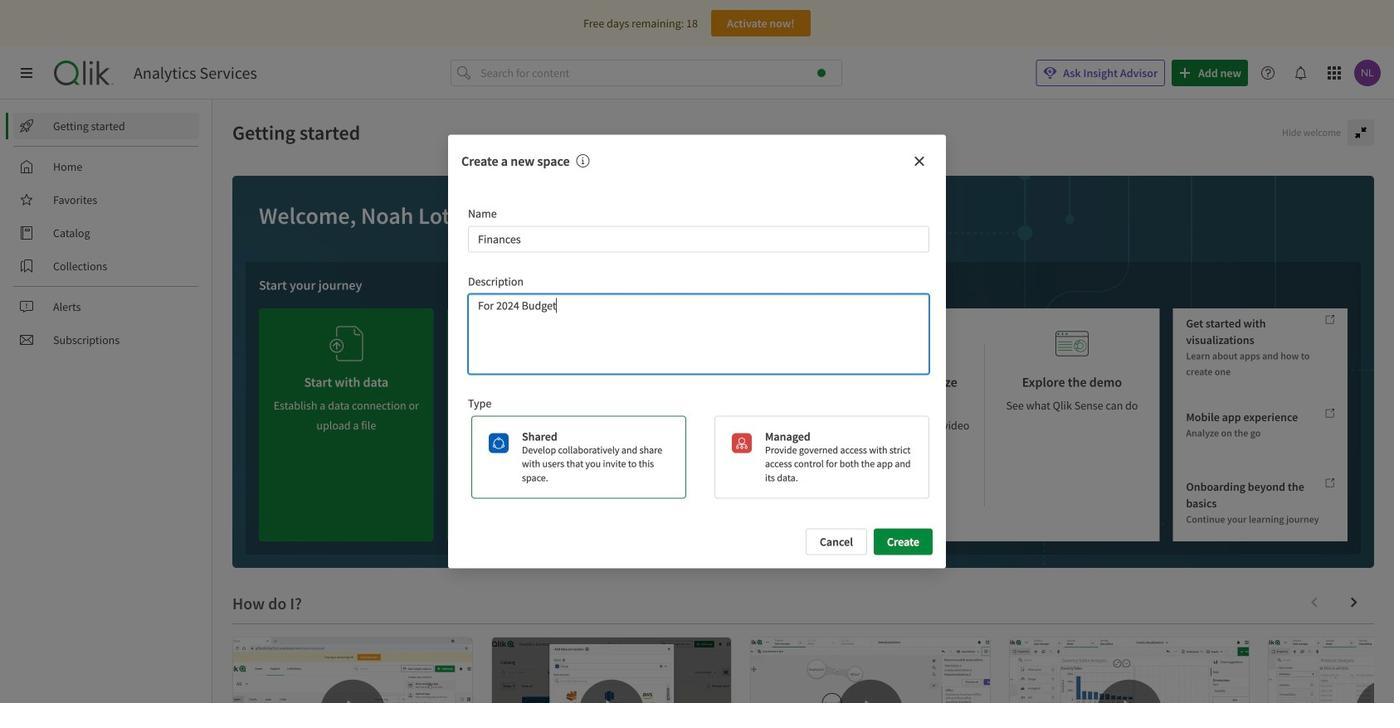 Task type: vqa. For each thing, say whether or not it's contained in the screenshot.
Analytics Services element
yes



Task type: describe. For each thing, give the bounding box(es) containing it.
invite users image
[[518, 315, 551, 359]]



Task type: locate. For each thing, give the bounding box(es) containing it.
navigation pane element
[[0, 106, 212, 360]]

explore the demo image
[[1056, 322, 1089, 366]]

hide welcome image
[[1355, 126, 1368, 139]]

main content
[[213, 100, 1395, 704]]

option group
[[465, 416, 930, 500]]

close sidebar menu image
[[20, 66, 33, 80]]

None text field
[[468, 294, 930, 375]]

dialog
[[448, 135, 946, 569]]

close image
[[913, 155, 926, 168]]

home badge image
[[818, 69, 826, 77]]

None text field
[[468, 226, 930, 253]]

analytics services element
[[134, 63, 257, 83]]



